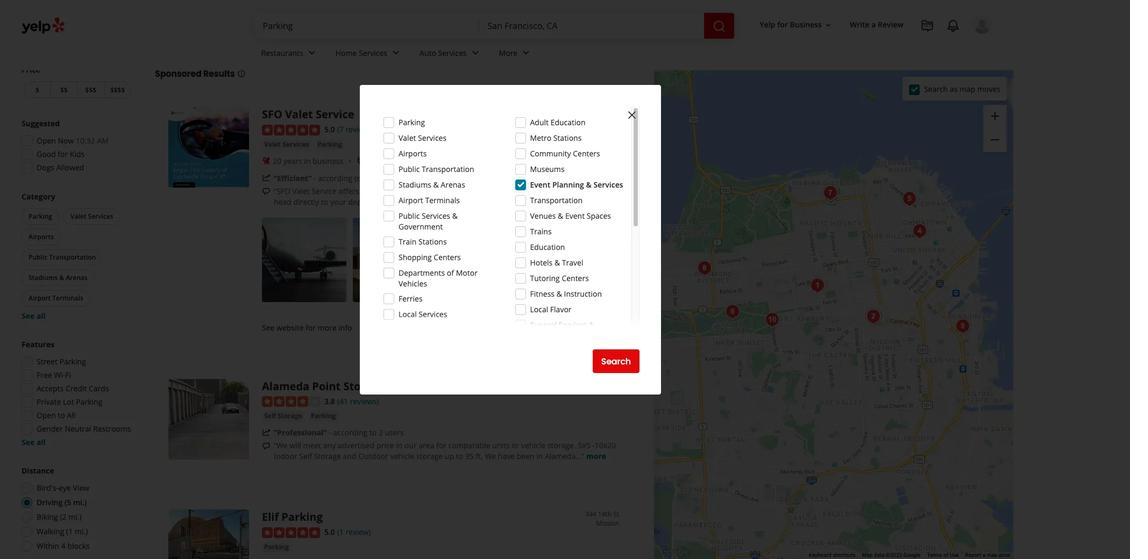 Task type: vqa. For each thing, say whether or not it's contained in the screenshot.
the bottom Bars
no



Task type: locate. For each thing, give the bounding box(es) containing it.
home services
[[336, 48, 387, 58]]

website
[[575, 321, 609, 334]]

0 horizontal spatial -
[[314, 173, 316, 183]]

24 chevron down v2 image
[[390, 46, 402, 59], [469, 46, 482, 59]]

0 vertical spatial more
[[566, 197, 586, 207]]

airport up public services & government on the top
[[399, 195, 423, 206]]

reviews) right (7
[[346, 124, 375, 135]]

stadiums & arenas down public transportation button
[[29, 273, 87, 282]]

elif parking
[[262, 510, 323, 525]]

1 vertical spatial open
[[37, 411, 56, 421]]

of
[[447, 268, 454, 278], [944, 553, 949, 559]]

business categories element
[[253, 39, 992, 70]]

event left spaces
[[565, 211, 585, 221]]

24 chevron down v2 image for auto services
[[469, 46, 482, 59]]

valet up public transportation button
[[70, 212, 86, 221]]

see all button down gender
[[22, 437, 46, 448]]

a right "write"
[[872, 20, 876, 30]]

10
[[181, 38, 194, 56]]

3.8 link
[[324, 395, 335, 407]]

0 vertical spatial mi.)
[[73, 498, 87, 508]]

geary mall garage image
[[694, 257, 716, 279]]

google
[[904, 553, 921, 559]]

stadiums & arenas inside search dialog
[[399, 180, 465, 190]]

1 horizontal spatial of
[[944, 553, 949, 559]]

0 vertical spatial public transportation
[[399, 164, 474, 174]]

to left all
[[58, 411, 65, 421]]

16 speech v2 image
[[262, 187, 271, 196], [262, 442, 271, 451]]

funeral services & cemeteries
[[530, 320, 595, 341]]

1 horizontal spatial arenas
[[441, 180, 465, 190]]

0 horizontal spatial (1
[[66, 527, 73, 537]]

24 chevron down v2 image
[[305, 46, 318, 59], [520, 46, 533, 59]]

public down 'airports' button
[[29, 253, 47, 262]]

valet up 20
[[264, 140, 281, 149]]

0 horizontal spatial valet services
[[70, 212, 113, 221]]

of left motor
[[447, 268, 454, 278]]

home services link
[[327, 39, 411, 70]]

16 chevron down v2 image
[[824, 21, 833, 29]]

1 vertical spatial map
[[987, 553, 998, 559]]

airports
[[399, 148, 427, 159], [29, 232, 54, 242]]

sfo up valet services link
[[262, 107, 282, 122]]

group containing features
[[18, 339, 133, 448]]

within 4 blocks
[[37, 541, 90, 551]]

5.0 for parking
[[324, 527, 335, 538]]

according down business at the left of the page
[[318, 173, 352, 183]]

parking button down 3.8
[[309, 411, 338, 422]]

2 horizontal spatial valet services
[[399, 133, 447, 143]]

24 chevron down v2 image inside restaurants link
[[305, 46, 318, 59]]

$$$ button
[[77, 82, 104, 98]]

shopping
[[399, 252, 432, 263]]

1 vertical spatial self
[[299, 452, 312, 462]]

sutter stockton garage image
[[909, 220, 931, 242]]

self
[[264, 412, 276, 421], [299, 452, 312, 462]]

transportation up stadiums & arenas button
[[49, 253, 96, 262]]

arenas down operated
[[441, 180, 465, 190]]

valet up valet services link
[[285, 107, 313, 122]]

"professional"
[[274, 428, 327, 438]]

stadiums up an
[[399, 180, 431, 190]]

5.0 left the (1 review)
[[324, 527, 335, 538]]

2 vertical spatial service
[[464, 197, 489, 207]]

parking
[[227, 38, 277, 56], [399, 117, 425, 128], [317, 140, 342, 149], [29, 212, 52, 221], [60, 357, 86, 367], [76, 397, 102, 407], [311, 412, 336, 421], [282, 510, 323, 525], [264, 543, 289, 552]]

0 vertical spatial elif parking image
[[863, 306, 884, 327]]

valet down the at
[[445, 197, 463, 207]]

0 vertical spatial stadiums
[[399, 180, 431, 190]]

valet services up years
[[264, 140, 309, 149]]

1 vertical spatial see all button
[[22, 437, 46, 448]]

1 16 speech v2 image from the top
[[262, 187, 271, 196]]

public inside public transportation button
[[29, 253, 47, 262]]

2 5.0 link from the top
[[324, 526, 335, 538]]

1 vertical spatial public
[[399, 211, 420, 221]]

1 see all button from the top
[[22, 311, 46, 321]]

see left website
[[262, 323, 275, 333]]

1 horizontal spatial local
[[530, 305, 548, 315]]

a inside 'link'
[[872, 20, 876, 30]]

elif parking image
[[863, 306, 884, 327], [168, 510, 249, 560]]

projects image
[[921, 19, 934, 32]]

16 info v2 image
[[624, 45, 633, 53], [237, 69, 246, 78]]

ft.
[[476, 452, 483, 462]]

alameda point storage
[[262, 379, 385, 394]]

None search field
[[254, 13, 736, 39]]

stations
[[553, 133, 582, 143], [419, 237, 447, 247]]

shortcuts
[[833, 553, 856, 559]]

1 vertical spatial according
[[333, 428, 368, 438]]

2 all from the top
[[37, 437, 46, 448]]

stations up community centers
[[553, 133, 582, 143]]

parking down 3.8
[[311, 412, 336, 421]]

of for departments
[[447, 268, 454, 278]]

0 vertical spatial of
[[447, 268, 454, 278]]

lot
[[63, 397, 74, 407]]

a for write
[[872, 20, 876, 30]]

more down 10x20
[[586, 452, 606, 462]]

1 vertical spatial 5.0 link
[[324, 526, 335, 538]]

0 vertical spatial a
[[872, 20, 876, 30]]

airports up public transportation button
[[29, 232, 54, 242]]

16 speech v2 image down 16 trending v2 icon
[[262, 442, 271, 451]]

- for "professional"
[[329, 428, 331, 438]]

0 horizontal spatial 24 chevron down v2 image
[[390, 46, 402, 59]]

lombard street garage image
[[820, 182, 841, 204]]

valet services inside group
[[70, 212, 113, 221]]

mi.) up blocks
[[75, 527, 88, 537]]

community
[[530, 148, 571, 159]]

for inside group
[[58, 149, 68, 159]]

1 all from the top
[[37, 311, 46, 321]]

stadiums inside stadiums & arenas button
[[29, 273, 58, 282]]

1 24 chevron down v2 image from the left
[[390, 46, 402, 59]]

1 horizontal spatial self
[[299, 452, 312, 462]]

indoor
[[274, 452, 297, 462]]

0 horizontal spatial of
[[447, 268, 454, 278]]

venues
[[530, 211, 556, 221]]

parking link
[[315, 139, 344, 150], [309, 411, 338, 422], [262, 542, 291, 553]]

open for open to all
[[37, 411, 56, 421]]

parking link for point
[[309, 411, 338, 422]]

centers up the event planning & services
[[573, 148, 600, 159]]

kezar parking lot image
[[762, 309, 783, 331]]

valet inside group
[[70, 212, 86, 221]]

reviews) right (41
[[350, 396, 379, 407]]

services inside funeral services & cemeteries
[[559, 320, 587, 330]]

(41 reviews) link
[[337, 395, 379, 407]]

alameda point storage link
[[262, 379, 385, 394]]

airport terminals up public services & government on the top
[[399, 195, 460, 206]]

open up the good
[[37, 136, 56, 146]]

1 vertical spatial mi.)
[[68, 512, 82, 522]]

1 horizontal spatial event
[[565, 211, 585, 221]]

0 horizontal spatial airport
[[29, 294, 51, 303]]

1 horizontal spatial stadiums & arenas
[[399, 180, 465, 190]]

(7
[[337, 124, 344, 135]]

airport terminals inside search dialog
[[399, 195, 460, 206]]

stations for train stations
[[419, 237, 447, 247]]

0 vertical spatial all
[[37, 311, 46, 321]]

0 horizontal spatial stations
[[419, 237, 447, 247]]

1 vertical spatial sfo
[[449, 186, 463, 196]]

walking (1 mi.)
[[37, 527, 88, 537]]

train
[[399, 237, 417, 247]]

0 vertical spatial more link
[[566, 197, 586, 207]]

0 vertical spatial 16 speech v2 image
[[262, 187, 271, 196]]

0 horizontal spatial terminals
[[52, 294, 83, 303]]

0 horizontal spatial transportation
[[49, 253, 96, 262]]

parking link up business at the left of the page
[[315, 139, 344, 150]]

"we
[[274, 441, 288, 451]]

stations up shopping centers
[[419, 237, 447, 247]]

group containing suggested
[[18, 118, 133, 176]]

1 24 chevron down v2 image from the left
[[305, 46, 318, 59]]

1 vertical spatial 5.0
[[324, 527, 335, 538]]

airport terminals inside button
[[29, 294, 83, 303]]

2 24 chevron down v2 image from the left
[[520, 46, 533, 59]]

all
[[37, 311, 46, 321], [37, 437, 46, 448]]

mi.) right (5
[[73, 498, 87, 508]]

of for terms
[[944, 553, 949, 559]]

(1 down (2
[[66, 527, 73, 537]]

good for kids
[[37, 149, 85, 159]]

0 vertical spatial airport terminals
[[399, 195, 460, 206]]

16 speech v2 image down 16 trending v2 image
[[262, 187, 271, 196]]

adult
[[530, 117, 549, 128]]

user actions element
[[751, 13, 1007, 80]]

see all down gender
[[22, 437, 46, 448]]

24 chevron down v2 image inside more link
[[520, 46, 533, 59]]

free
[[37, 370, 52, 380]]

airport inside button
[[29, 294, 51, 303]]

storage up (41 reviews) link
[[343, 379, 385, 394]]

more link down 10x20
[[586, 452, 606, 462]]

mi.) for driving (5 mi.)
[[73, 498, 87, 508]]

keyboard shortcuts
[[809, 553, 856, 559]]

according for "efficient"
[[318, 173, 352, 183]]

5 star rating image
[[262, 125, 320, 135], [262, 528, 320, 539]]

1
[[363, 173, 368, 183]]

airport.
[[512, 186, 539, 196]]

sfo valet service
[[262, 107, 354, 122]]

local for local services
[[399, 309, 417, 320]]

self down meet
[[299, 452, 312, 462]]

tutoring centers
[[530, 273, 589, 284]]

open for open now 10:32 am
[[37, 136, 56, 146]]

24 chevron down v2 image inside auto services link
[[469, 46, 482, 59]]

centers down travel
[[562, 273, 589, 284]]

parking link down 3.8
[[309, 411, 338, 422]]

1 vertical spatial stadiums
[[29, 273, 58, 282]]

(5
[[65, 498, 71, 508]]

more left info
[[318, 323, 337, 333]]

see all button for features
[[22, 437, 46, 448]]

0 vertical spatial public
[[399, 164, 420, 174]]

1 horizontal spatial a
[[983, 553, 986, 559]]

home
[[336, 48, 357, 58]]

sfo right the at
[[449, 186, 463, 196]]

will
[[290, 441, 301, 451]]

dogs
[[37, 162, 54, 173]]

more link
[[490, 39, 541, 70]]

elif
[[262, 510, 279, 525]]

2 horizontal spatial storage
[[343, 379, 385, 394]]

yelp for business
[[760, 20, 822, 30]]

mi.) for walking (1 mi.)
[[75, 527, 88, 537]]

more for storage
[[586, 452, 606, 462]]

& inside button
[[59, 273, 64, 282]]

option group
[[18, 466, 133, 555]]

10:32
[[76, 136, 95, 146]]

0 vertical spatial valet services button
[[262, 139, 311, 150]]

parking button up business at the left of the page
[[315, 139, 344, 150]]

24 chevron down v2 image inside home services link
[[390, 46, 402, 59]]

more link
[[566, 197, 586, 207], [586, 452, 606, 462]]

0 vertical spatial terminals
[[425, 195, 460, 206]]

yelp for business button
[[756, 15, 837, 35]]

0 vertical spatial 5.0 link
[[324, 123, 335, 135]]

a right report
[[983, 553, 986, 559]]

2 horizontal spatial -
[[592, 441, 595, 451]]

- up any
[[329, 428, 331, 438]]

1 horizontal spatial storage
[[314, 452, 341, 462]]

open now 10:32 am
[[37, 136, 109, 146]]

24 chevron down v2 image for home services
[[390, 46, 402, 59]]

option group containing distance
[[18, 466, 133, 555]]

motor
[[456, 268, 478, 278]]

0 horizontal spatial local
[[399, 309, 417, 320]]

3.8
[[324, 396, 335, 407]]

more link for alameda point storage
[[586, 452, 606, 462]]

5 star rating image down elif parking
[[262, 528, 320, 539]]

local down ferries
[[399, 309, 417, 320]]

public up valet
[[399, 164, 420, 174]]

parking link for valet
[[315, 139, 344, 150]]

service down international
[[464, 197, 489, 207]]

1 5.0 link from the top
[[324, 123, 335, 135]]

1 horizontal spatial 24 chevron down v2 image
[[469, 46, 482, 59]]

public transportation up the at
[[399, 164, 474, 174]]

0 horizontal spatial view
[[73, 483, 89, 493]]

local down fitness
[[530, 305, 548, 315]]

valet services up the "family-owned & operated"
[[399, 133, 447, 143]]

view website
[[552, 321, 609, 334]]

search down website
[[601, 355, 631, 368]]

0 vertical spatial search
[[924, 84, 948, 94]]

in right been
[[537, 452, 543, 462]]

0 vertical spatial vehicle
[[521, 441, 546, 451]]

1 vertical spatial arenas
[[66, 273, 87, 282]]

restrooms
[[93, 424, 131, 434]]

0 vertical spatial see all
[[22, 311, 46, 321]]

0 horizontal spatial airport terminals
[[29, 294, 83, 303]]

of inside departments of motor vehicles
[[447, 268, 454, 278]]

near
[[280, 38, 311, 56]]

1 horizontal spatial airports
[[399, 148, 427, 159]]

event planning & services
[[530, 180, 623, 190]]

2 open from the top
[[37, 411, 56, 421]]

24 chevron down v2 image right the auto services
[[469, 46, 482, 59]]

$$ button
[[50, 82, 77, 98]]

16 speech v2 image for sfo valet service
[[262, 187, 271, 196]]

0 horizontal spatial map
[[960, 84, 976, 94]]

kids
[[70, 149, 85, 159]]

2 vertical spatial transportation
[[49, 253, 96, 262]]

0 horizontal spatial self
[[264, 412, 276, 421]]

5.0 link left (1 review) link
[[324, 526, 335, 538]]

funeral
[[530, 320, 557, 330]]

search left as
[[924, 84, 948, 94]]

0 vertical spatial airport
[[399, 195, 423, 206]]

terminals
[[425, 195, 460, 206], [52, 294, 83, 303]]

public transportation inside button
[[29, 253, 96, 262]]

reviews) for alameda point storage
[[350, 396, 379, 407]]

terminals inside the airport terminals button
[[52, 294, 83, 303]]

0 horizontal spatial event
[[530, 180, 551, 190]]

your
[[330, 197, 346, 207]]

1 5 star rating image from the top
[[262, 125, 320, 135]]

1 vertical spatial elif parking image
[[168, 510, 249, 560]]

- down 20 years in business
[[314, 173, 316, 183]]

0 vertical spatial 5 star rating image
[[262, 125, 320, 135]]

1 vertical spatial storage
[[278, 412, 302, 421]]

1 horizontal spatial terminals
[[425, 195, 460, 206]]

0 horizontal spatial search
[[601, 355, 631, 368]]

auto services link
[[411, 39, 490, 70]]

1 see all from the top
[[22, 311, 46, 321]]

stations for metro stations
[[553, 133, 582, 143]]

airport down stadiums & arenas button
[[29, 294, 51, 303]]

1 vertical spatial -
[[329, 428, 331, 438]]

1 horizontal spatial vehicle
[[521, 441, 546, 451]]

0 vertical spatial airports
[[399, 148, 427, 159]]

service for sfo valet service
[[316, 107, 354, 122]]

& down instruction
[[589, 320, 595, 330]]

curbside
[[361, 186, 391, 196]]

terminals inside search dialog
[[425, 195, 460, 206]]

valet services up public transportation button
[[70, 212, 113, 221]]

0 vertical spatial reviews)
[[346, 124, 375, 135]]

vehicles
[[399, 279, 427, 289]]

in inside the "sfo valet service offers curbside valet parking at sfo international airport. check-in online, then head directly to your departing terminal. an sfo valet service representative will…"
[[565, 186, 571, 196]]

valet
[[285, 107, 313, 122], [399, 133, 416, 143], [264, 140, 281, 149], [292, 186, 310, 196], [445, 197, 463, 207], [70, 212, 86, 221]]

& inside funeral services & cemeteries
[[589, 320, 595, 330]]

search image
[[713, 20, 726, 33]]

0 vertical spatial view
[[552, 321, 573, 334]]

storage down the 3.8 star rating image
[[278, 412, 302, 421]]

transportation inside button
[[49, 253, 96, 262]]

at
[[440, 186, 447, 196]]

see all
[[22, 311, 46, 321], [22, 437, 46, 448]]

2 5.0 from the top
[[324, 527, 335, 538]]

close image
[[626, 109, 639, 121]]

2 5 star rating image from the top
[[262, 528, 320, 539]]

self inside "we will meet any advertised price in our area for comparable units or vehicle storage. 5x5 -10x20 indoor self storage and outdoor vehicle storage up to 35 ft. we have been in alameda…"
[[299, 452, 312, 462]]

for up up
[[436, 441, 447, 451]]

1 vertical spatial education
[[530, 242, 565, 252]]

2 see all button from the top
[[22, 437, 46, 448]]

(7 reviews) link
[[337, 123, 375, 135]]

2 16 speech v2 image from the top
[[262, 442, 271, 451]]

government
[[399, 222, 443, 232]]

& left then
[[586, 180, 592, 190]]

1 vertical spatial all
[[37, 437, 46, 448]]

valet services inside search dialog
[[399, 133, 447, 143]]

0 vertical spatial open
[[37, 136, 56, 146]]

2 see all from the top
[[22, 437, 46, 448]]

3.8 star rating image
[[262, 397, 320, 407]]

according up advertised
[[333, 428, 368, 438]]

1 horizontal spatial airport
[[399, 195, 423, 206]]

education up hotels
[[530, 242, 565, 252]]

a for report
[[983, 553, 986, 559]]

- for "efficient"
[[314, 173, 316, 183]]

0 horizontal spatial arenas
[[66, 273, 87, 282]]

for inside button
[[778, 20, 788, 30]]

2 vertical spatial storage
[[314, 452, 341, 462]]

in
[[304, 156, 311, 166], [565, 186, 571, 196], [396, 441, 403, 451], [537, 452, 543, 462]]

view right eye
[[73, 483, 89, 493]]

1 horizontal spatial valet services button
[[262, 139, 311, 150]]

advertised
[[338, 441, 375, 451]]

see all button for category
[[22, 311, 46, 321]]

1 vertical spatial view
[[73, 483, 89, 493]]

more link down online,
[[566, 197, 586, 207]]

street parking
[[37, 357, 86, 367]]

centers for community centers
[[573, 148, 600, 159]]

map left error
[[987, 553, 998, 559]]

0 vertical spatial -
[[314, 173, 316, 183]]

24 chevron down v2 image right the restaurants
[[305, 46, 318, 59]]

zoom in image
[[989, 110, 1002, 123]]

20
[[273, 156, 281, 166]]

public inside public services & government
[[399, 211, 420, 221]]

see all button down the airport terminals button
[[22, 311, 46, 321]]

vehicle
[[521, 441, 546, 451], [390, 452, 415, 462]]

0 horizontal spatial vehicle
[[390, 452, 415, 462]]

service up (7
[[316, 107, 354, 122]]

a
[[872, 20, 876, 30], [983, 553, 986, 559]]

5 star rating image up valet services link
[[262, 125, 320, 135]]

valet inside search dialog
[[399, 133, 416, 143]]

0 horizontal spatial valet services button
[[63, 209, 120, 225]]

1 vertical spatial terminals
[[52, 294, 83, 303]]

or
[[512, 441, 519, 451]]

storage
[[416, 452, 443, 462]]

alameda point storage image
[[168, 379, 249, 460]]

1 horizontal spatial (1
[[337, 527, 344, 538]]

of left use
[[944, 553, 949, 559]]

©2023
[[886, 553, 902, 559]]

0 vertical spatial stadiums & arenas
[[399, 180, 465, 190]]

according for "professional"
[[333, 428, 368, 438]]

valet inside valet services link
[[264, 140, 281, 149]]

1 horizontal spatial 24 chevron down v2 image
[[520, 46, 533, 59]]

open down private
[[37, 411, 56, 421]]

transportation up the at
[[422, 164, 474, 174]]

group
[[983, 105, 1007, 152], [18, 118, 133, 176], [19, 192, 133, 322], [18, 339, 133, 448]]

- right 5x5
[[592, 441, 595, 451]]

5.0 left (7
[[324, 124, 335, 135]]

0 vertical spatial arenas
[[441, 180, 465, 190]]

centers for tutoring centers
[[562, 273, 589, 284]]

airports right family-
[[399, 148, 427, 159]]

1 horizontal spatial map
[[987, 553, 998, 559]]

1 vertical spatial parking link
[[309, 411, 338, 422]]

parking up the "family-owned & operated"
[[399, 117, 425, 128]]

2 24 chevron down v2 image from the left
[[469, 46, 482, 59]]

1 open from the top
[[37, 136, 56, 146]]

transportation
[[422, 164, 474, 174], [530, 195, 583, 206], [49, 253, 96, 262]]

search inside search button
[[601, 355, 631, 368]]

storage inside "we will meet any advertised price in our area for comparable units or vehicle storage. 5x5 -10x20 indoor self storage and outdoor vehicle storage up to 35 ft. we have been in alameda…"
[[314, 452, 341, 462]]

arenas
[[441, 180, 465, 190], [66, 273, 87, 282]]

parking down cards
[[76, 397, 102, 407]]

& down the "sfo valet service offers curbside valet parking at sfo international airport. check-in online, then head directly to your departing terminal. an sfo valet service representative will…"
[[452, 211, 458, 221]]

in left our
[[396, 441, 403, 451]]

stadiums & arenas up an
[[399, 180, 465, 190]]

sfo down the at
[[429, 197, 443, 207]]

0 vertical spatial sfo
[[262, 107, 282, 122]]

0 vertical spatial transportation
[[422, 164, 474, 174]]

local
[[530, 305, 548, 315], [399, 309, 417, 320]]

search dialog
[[0, 0, 1130, 560]]

$$$$
[[110, 86, 125, 95]]

5.0 link for valet
[[324, 123, 335, 135]]

review)
[[346, 527, 371, 538]]

all for category
[[37, 311, 46, 321]]

& down public transportation button
[[59, 273, 64, 282]]

see all down the airport terminals button
[[22, 311, 46, 321]]

more
[[499, 48, 518, 58]]

1 vertical spatial 16 speech v2 image
[[262, 442, 271, 451]]

1 5.0 from the top
[[324, 124, 335, 135]]



Task type: describe. For each thing, give the bounding box(es) containing it.
- inside "we will meet any advertised price in our area for comparable units or vehicle storage. 5x5 -10x20 indoor self storage and outdoor vehicle storage up to 35 ft. we have been in alameda…"
[[592, 441, 595, 451]]

shopping centers
[[399, 252, 461, 263]]

search for search
[[601, 355, 631, 368]]

check-
[[541, 186, 565, 196]]

2 horizontal spatial transportation
[[530, 195, 583, 206]]

public transportation inside search dialog
[[399, 164, 474, 174]]

self inside button
[[264, 412, 276, 421]]

gender
[[37, 424, 63, 434]]

airport terminals button
[[22, 291, 90, 307]]

online,
[[573, 186, 597, 196]]

(41
[[337, 396, 348, 407]]

16 trending v2 image
[[262, 174, 271, 183]]

results
[[203, 68, 235, 80]]

storage inside button
[[278, 412, 302, 421]]

departing
[[348, 197, 382, 207]]

good
[[37, 149, 56, 159]]

all for features
[[37, 437, 46, 448]]

service for "sfo valet service offers curbside valet parking at sfo international airport. check-in online, then head directly to your departing terminal. an sfo valet service representative will…"
[[312, 186, 337, 196]]

$$$
[[85, 86, 96, 95]]

parking up business at the left of the page
[[317, 140, 342, 149]]

private
[[37, 397, 61, 407]]

see portfolio
[[555, 255, 599, 265]]

top 10 best parking near san francisco, california
[[155, 38, 474, 56]]

public transportation button
[[22, 250, 103, 266]]

music concourse parking image
[[722, 301, 744, 323]]

parking button down the elif
[[262, 542, 291, 553]]

north beach parking garage image
[[899, 188, 921, 210]]

neutral
[[65, 424, 91, 434]]

head
[[274, 197, 292, 207]]

see up distance
[[22, 437, 35, 448]]

map for moves
[[960, 84, 976, 94]]

elif parking image
[[863, 306, 884, 327]]

0 horizontal spatial sfo
[[262, 107, 282, 122]]

free wi-fi
[[37, 370, 71, 380]]

valet up directly
[[292, 186, 310, 196]]

write
[[850, 20, 870, 30]]

see all for features
[[22, 437, 46, 448]]

(1 inside (1 review) link
[[337, 527, 344, 538]]

more for service
[[566, 197, 586, 207]]

metro stations
[[530, 133, 582, 143]]

sponsored
[[155, 68, 202, 80]]

international
[[465, 186, 510, 196]]

have
[[498, 452, 515, 462]]

5 star rating image for valet
[[262, 125, 320, 135]]

1 vertical spatial event
[[565, 211, 585, 221]]

mission
[[596, 519, 619, 529]]

(1 inside option group
[[66, 527, 73, 537]]

distance
[[22, 466, 54, 476]]

group containing category
[[19, 192, 133, 322]]

terms of use
[[927, 553, 959, 559]]

see up features on the bottom left of the page
[[22, 311, 35, 321]]

& right owned
[[418, 156, 424, 166]]

eye
[[59, 483, 71, 493]]

(1 review) link
[[337, 526, 371, 538]]

0 horizontal spatial elif parking image
[[168, 510, 249, 560]]

"we will meet any advertised price in our area for comparable units or vehicle storage. 5x5 -10x20 indoor self storage and outdoor vehicle storage up to 35 ft. we have been in alameda…"
[[274, 441, 616, 462]]

5x5
[[578, 441, 590, 451]]

category
[[22, 192, 55, 202]]

storage.
[[548, 441, 576, 451]]

$$
[[60, 86, 68, 95]]

notifications image
[[947, 19, 960, 32]]

services inside public services & government
[[422, 211, 450, 221]]

cards
[[89, 384, 109, 394]]

0 horizontal spatial 16 info v2 image
[[237, 69, 246, 78]]

years
[[283, 156, 302, 166]]

arenas inside button
[[66, 273, 87, 282]]

stadiums inside search dialog
[[399, 180, 431, 190]]

& down tutoring centers
[[557, 289, 562, 299]]

"sfo valet service offers curbside valet parking at sfo international airport. check-in online, then head directly to your departing terminal. an sfo valet service representative will…"
[[274, 186, 615, 207]]

in right years
[[304, 156, 311, 166]]

for inside "we will meet any advertised price in our area for comparable units or vehicle storage. 5x5 -10x20 indoor self storage and outdoor vehicle storage up to 35 ft. we have been in alameda…"
[[436, 441, 447, 451]]

terms of use link
[[927, 553, 959, 559]]

cemeteries
[[530, 331, 570, 341]]

0 vertical spatial storage
[[343, 379, 385, 394]]

see up tutoring centers
[[555, 255, 567, 265]]

0 vertical spatial event
[[530, 180, 551, 190]]

google image
[[657, 546, 692, 560]]

2 vertical spatial sfo
[[429, 197, 443, 207]]

biking
[[37, 512, 58, 522]]

1 horizontal spatial valet services
[[264, 140, 309, 149]]

mi.) for biking (2 mi.)
[[68, 512, 82, 522]]

elif parking link
[[262, 510, 323, 525]]

search for search as map moves
[[924, 84, 948, 94]]

1 horizontal spatial elif parking image
[[863, 306, 884, 327]]

$
[[35, 86, 39, 95]]

16 years in business v2 image
[[262, 157, 271, 165]]

search as map moves
[[924, 84, 1001, 94]]

zoom out image
[[989, 134, 1002, 146]]

to inside "we will meet any advertised price in our area for comparable units or vehicle storage. 5x5 -10x20 indoor self storage and outdoor vehicle storage up to 35 ft. we have been in alameda…"
[[456, 452, 463, 462]]

(1 review)
[[337, 527, 371, 538]]

map for error
[[987, 553, 998, 559]]

to inside the "sfo valet service offers curbside valet parking at sfo international airport. check-in online, then head directly to your departing terminal. an sfo valet service representative will…"
[[321, 197, 328, 207]]

comparable
[[448, 441, 490, 451]]

& down will…" in the left of the page
[[558, 211, 563, 221]]

arenas inside search dialog
[[441, 180, 465, 190]]

fi
[[65, 370, 71, 380]]

travel
[[562, 258, 583, 268]]

fitness & instruction
[[530, 289, 602, 299]]

centers for shopping centers
[[434, 252, 461, 263]]

1 horizontal spatial transportation
[[422, 164, 474, 174]]

1 horizontal spatial view
[[552, 321, 573, 334]]

16 speech v2 image for alameda point storage
[[262, 442, 271, 451]]

parking at the exchange image
[[952, 316, 974, 337]]

(41 reviews)
[[337, 396, 379, 407]]

map region
[[565, 0, 1116, 560]]

accepts credit cards
[[37, 384, 109, 394]]

price
[[22, 65, 40, 75]]

sfo valet service image
[[168, 107, 249, 188]]

local for local flavor
[[530, 305, 548, 315]]

adult education
[[530, 117, 586, 128]]

see all for category
[[22, 311, 46, 321]]

website
[[277, 323, 304, 333]]

price group
[[22, 65, 133, 101]]

to left 1
[[354, 173, 361, 183]]

24 chevron down v2 image for more
[[520, 46, 533, 59]]

2 horizontal spatial sfo
[[449, 186, 463, 196]]

& inside public services & government
[[452, 211, 458, 221]]

for right website
[[306, 323, 316, 333]]

bird's-eye view
[[37, 483, 89, 493]]

16 family owned v2 image
[[357, 157, 365, 165]]

been
[[517, 452, 535, 462]]

write a review
[[850, 20, 904, 30]]

parking
[[412, 186, 439, 196]]

1 vertical spatial vehicle
[[390, 452, 415, 462]]

"professional" - according to 2 users
[[274, 428, 404, 438]]

5.0 for valet
[[324, 124, 335, 135]]

parking right the best
[[227, 38, 277, 56]]

meet
[[303, 441, 321, 451]]

0 vertical spatial education
[[551, 117, 586, 128]]

5 star rating image for parking
[[262, 528, 320, 539]]

1 vertical spatial more
[[318, 323, 337, 333]]

"efficient" - according to 1 user
[[274, 173, 385, 183]]

24 chevron down v2 image for restaurants
[[305, 46, 318, 59]]

more link for sfo valet service
[[566, 197, 586, 207]]

& left the at
[[433, 180, 439, 190]]

1 vertical spatial valet services button
[[63, 209, 120, 225]]

parking down the elif
[[264, 543, 289, 552]]

planning
[[552, 180, 584, 190]]

parking button down category
[[22, 209, 59, 225]]

offers
[[339, 186, 359, 196]]

(2
[[60, 512, 66, 522]]

write a review link
[[846, 15, 908, 35]]

report
[[966, 553, 981, 559]]

2 vertical spatial parking link
[[262, 542, 291, 553]]

area
[[419, 441, 434, 451]]

parking down category
[[29, 212, 52, 221]]

now
[[58, 136, 74, 146]]

wi-
[[54, 370, 65, 380]]

trains
[[530, 227, 552, 237]]

$ button
[[24, 82, 50, 98]]

alamo square parking image
[[807, 275, 829, 296]]

1 horizontal spatial 16 info v2 image
[[624, 45, 633, 53]]

fitness
[[530, 289, 555, 299]]

16 trending v2 image
[[262, 429, 271, 437]]

as
[[950, 84, 958, 94]]

to left 2
[[370, 428, 377, 438]]

airports inside 'airports' button
[[29, 232, 54, 242]]

airport inside search dialog
[[399, 195, 423, 206]]

parking inside search dialog
[[399, 117, 425, 128]]

all
[[67, 411, 76, 421]]

outdoor
[[358, 452, 388, 462]]

"sfo
[[274, 186, 290, 196]]

& left travel
[[555, 258, 560, 268]]

valet
[[393, 186, 410, 196]]

community centers
[[530, 148, 600, 159]]

view website link
[[542, 316, 619, 339]]

keyboard shortcuts button
[[809, 552, 856, 560]]

top
[[155, 38, 179, 56]]

reviews) for sfo valet service
[[346, 124, 375, 135]]

airports inside search dialog
[[399, 148, 427, 159]]

blocks
[[67, 541, 90, 551]]

parking right the elif
[[282, 510, 323, 525]]

5.0 link for parking
[[324, 526, 335, 538]]

stadiums & arenas inside button
[[29, 273, 87, 282]]

parking up fi at the bottom left
[[60, 357, 86, 367]]

airports button
[[22, 229, 61, 245]]

2
[[379, 428, 383, 438]]

flavor
[[550, 305, 572, 315]]

344 14th st mission
[[585, 510, 619, 529]]

owned
[[393, 156, 416, 166]]

credit
[[66, 384, 87, 394]]

metro
[[530, 133, 552, 143]]



